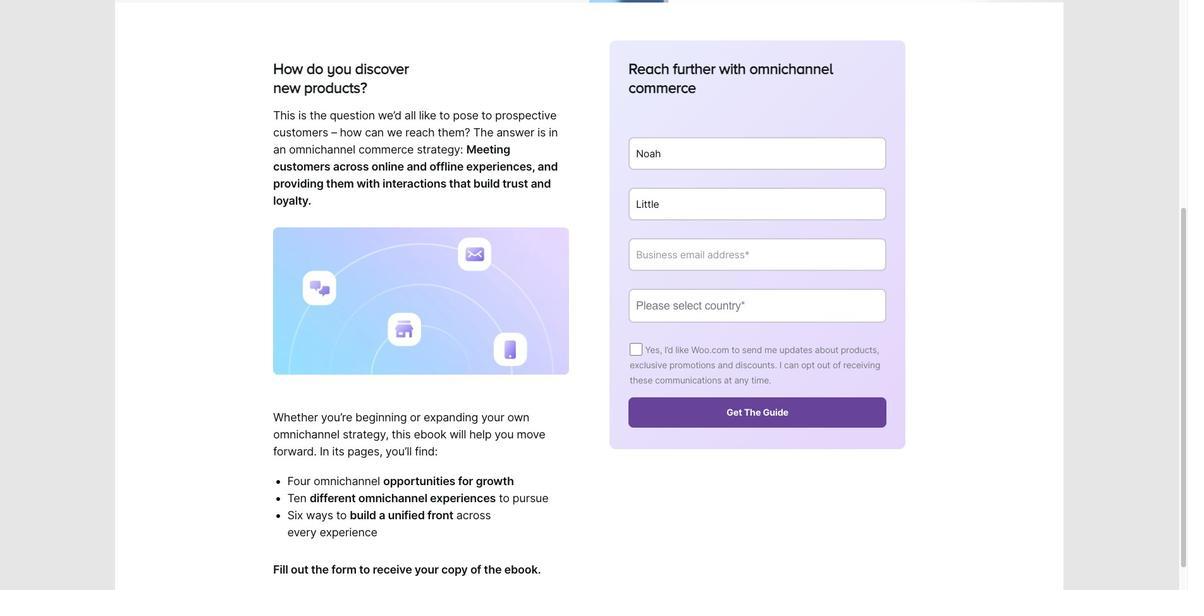 Task type: vqa. For each thing, say whether or not it's contained in the screenshot.
Search image
no



Task type: describe. For each thing, give the bounding box(es) containing it.
question
[[330, 109, 375, 122]]

these
[[630, 375, 653, 386]]

help
[[469, 428, 492, 441]]

we'd
[[378, 109, 401, 122]]

six
[[287, 509, 303, 522]]

First name* text field
[[628, 137, 886, 170]]

fill out the form to receive your copy of the ebook.
[[273, 563, 541, 577]]

move
[[517, 428, 545, 441]]

will
[[449, 428, 466, 441]]

the for is
[[310, 109, 327, 122]]

online
[[372, 160, 404, 173]]

omnichannel inside this is the question we'd all like to pose to prospective customers – how can we reach them? the answer is in an omnichannel commerce strategy:
[[289, 143, 355, 156]]

how do you discover new products?
[[273, 60, 409, 96]]

yes, i'd like woo.com to send me updates about products, exclusive promotions and discounts. i can opt out of receiving these communications at any time.
[[630, 345, 880, 386]]

0 horizontal spatial of
[[470, 563, 481, 577]]

0 horizontal spatial build
[[350, 509, 376, 522]]

i'd
[[664, 345, 673, 356]]

you inside the how do you discover new products?
[[327, 60, 351, 77]]

meeting
[[466, 143, 510, 156]]

me
[[764, 345, 777, 356]]

Business email address* text field
[[628, 239, 886, 271]]

this is the question we'd all like to pose to prospective customers – how can we reach them? the answer is in an omnichannel commerce strategy:
[[273, 109, 558, 156]]

across every experience
[[287, 509, 491, 539]]

the left ebook.
[[484, 563, 502, 577]]

trust
[[503, 177, 528, 190]]

across inside meeting customers across online and offline experiences, and providing them with interactions that build trust and loyalty.
[[333, 160, 369, 173]]

like inside yes, i'd like woo.com to send me updates about products, exclusive promotions and discounts. i can opt out of receiving these communications at any time.
[[675, 345, 689, 356]]

pose
[[453, 109, 478, 122]]

how
[[273, 60, 303, 77]]

Last name* text field
[[628, 188, 886, 221]]

i
[[780, 360, 782, 371]]

strategy:
[[417, 143, 463, 156]]

with inside reach further with omnichannel commerce
[[719, 60, 746, 77]]

discover
[[355, 60, 409, 77]]

with inside meeting customers across online and offline experiences, and providing them with interactions that build trust and loyalty.
[[357, 177, 380, 190]]

the for out
[[311, 563, 329, 577]]

ways
[[306, 509, 333, 522]]

discounts.
[[735, 360, 777, 371]]

strategy,
[[343, 428, 389, 441]]

to inside four omnichannel opportunities for growth ten different omnichannel experiences to pursue
[[499, 492, 509, 505]]

in
[[549, 126, 558, 139]]

prospective
[[495, 109, 557, 122]]

them?
[[438, 126, 470, 139]]

exclusive
[[630, 360, 667, 371]]

omnichannel inside whether you're beginning or expanding your own omnichannel strategy, this ebook will help you move forward. in its pages, you'll find:
[[273, 428, 340, 441]]

this
[[392, 428, 411, 441]]

unified
[[388, 509, 425, 522]]

find:
[[415, 445, 438, 459]]

pursue
[[512, 492, 549, 505]]

0 horizontal spatial is
[[298, 109, 307, 122]]

can inside this is the question we'd all like to pose to prospective customers – how can we reach them? the answer is in an omnichannel commerce strategy:
[[365, 126, 384, 139]]

all
[[404, 109, 416, 122]]

updates
[[779, 345, 813, 356]]

like inside this is the question we'd all like to pose to prospective customers – how can we reach them? the answer is in an omnichannel commerce strategy:
[[419, 109, 436, 122]]

further
[[673, 60, 716, 77]]

reach further with omnichannel commerce
[[628, 60, 833, 96]]

ebook.
[[504, 563, 541, 577]]

to inside yes, i'd like woo.com to send me updates about products, exclusive promotions and discounts. i can opt out of receiving these communications at any time.
[[732, 345, 740, 356]]

send
[[742, 345, 762, 356]]

you're
[[321, 411, 352, 424]]

providing
[[273, 177, 324, 190]]

build inside meeting customers across online and offline experiences, and providing them with interactions that build trust and loyalty.
[[473, 177, 500, 190]]

experiences
[[430, 492, 496, 505]]

expanding
[[424, 411, 478, 424]]

beginning
[[355, 411, 407, 424]]

receive
[[373, 563, 412, 577]]

an
[[273, 143, 286, 156]]

woo.com
[[691, 345, 729, 356]]

to right form
[[359, 563, 370, 577]]

any
[[734, 375, 749, 386]]

your inside whether you're beginning or expanding your own omnichannel strategy, this ebook will help you move forward. in its pages, you'll find:
[[481, 411, 504, 424]]

copy
[[441, 563, 468, 577]]



Task type: locate. For each thing, give the bounding box(es) containing it.
products?
[[304, 79, 367, 96]]

and up at
[[718, 360, 733, 371]]

1 vertical spatial of
[[470, 563, 481, 577]]

whether
[[273, 411, 318, 424]]

customers
[[273, 126, 328, 139], [273, 160, 330, 173]]

commerce down 'reach'
[[628, 79, 696, 96]]

and inside yes, i'd like woo.com to send me updates about products, exclusive promotions and discounts. i can opt out of receiving these communications at any time.
[[718, 360, 733, 371]]

is left in
[[537, 126, 546, 139]]

forward.
[[273, 445, 317, 459]]

1 horizontal spatial with
[[719, 60, 746, 77]]

offline
[[430, 160, 464, 173]]

1 vertical spatial build
[[350, 509, 376, 522]]

meeting customers across online and offline experiences, and providing them with interactions that build trust and loyalty.
[[273, 143, 558, 207]]

omnichannel inside reach further with omnichannel commerce
[[749, 60, 833, 77]]

how
[[340, 126, 362, 139]]

build down experiences,
[[473, 177, 500, 190]]

receiving
[[843, 360, 880, 371]]

your left copy
[[415, 563, 439, 577]]

1 horizontal spatial is
[[537, 126, 546, 139]]

0 horizontal spatial across
[[333, 160, 369, 173]]

do
[[306, 60, 323, 77]]

customers inside this is the question we'd all like to pose to prospective customers – how can we reach them? the answer is in an omnichannel commerce strategy:
[[273, 126, 328, 139]]

every experience
[[287, 526, 377, 539]]

them
[[326, 177, 354, 190]]

form
[[331, 563, 357, 577]]

1 horizontal spatial of
[[833, 360, 841, 371]]

commerce
[[628, 79, 696, 96], [358, 143, 414, 156]]

and
[[407, 160, 427, 173], [538, 160, 558, 173], [531, 177, 551, 190], [718, 360, 733, 371]]

0 horizontal spatial can
[[365, 126, 384, 139]]

to down growth
[[499, 492, 509, 505]]

or
[[410, 411, 421, 424]]

experiences,
[[466, 160, 535, 173]]

fill
[[273, 563, 288, 577]]

out right "fill"
[[291, 563, 308, 577]]

like right i'd
[[675, 345, 689, 356]]

1 horizontal spatial you
[[495, 428, 514, 441]]

across down experiences
[[456, 509, 491, 522]]

reach
[[628, 60, 669, 77]]

0 vertical spatial commerce
[[628, 79, 696, 96]]

promotions
[[669, 360, 715, 371]]

omnichannel
[[749, 60, 833, 77], [289, 143, 355, 156], [273, 428, 340, 441], [314, 475, 380, 488], [358, 492, 427, 505]]

1 vertical spatial can
[[784, 360, 799, 371]]

out down about at the bottom right
[[817, 360, 830, 371]]

0 vertical spatial your
[[481, 411, 504, 424]]

of inside yes, i'd like woo.com to send me updates about products, exclusive promotions and discounts. i can opt out of receiving these communications at any time.
[[833, 360, 841, 371]]

1 horizontal spatial out
[[817, 360, 830, 371]]

you inside whether you're beginning or expanding your own omnichannel strategy, this ebook will help you move forward. in its pages, you'll find:
[[495, 428, 514, 441]]

the inside this is the question we'd all like to pose to prospective customers – how can we reach them? the answer is in an omnichannel commerce strategy:
[[310, 109, 327, 122]]

1 vertical spatial commerce
[[358, 143, 414, 156]]

0 vertical spatial customers
[[273, 126, 328, 139]]

1 horizontal spatial can
[[784, 360, 799, 371]]

the down products?
[[310, 109, 327, 122]]

2 customers from the top
[[273, 160, 330, 173]]

to down different
[[336, 509, 347, 522]]

commerce inside reach further with omnichannel commerce
[[628, 79, 696, 96]]

1 vertical spatial your
[[415, 563, 439, 577]]

1 horizontal spatial build
[[473, 177, 500, 190]]

you'll
[[386, 445, 412, 459]]

your up help
[[481, 411, 504, 424]]

0 horizontal spatial you
[[327, 60, 351, 77]]

0 vertical spatial you
[[327, 60, 351, 77]]

out inside yes, i'd like woo.com to send me updates about products, exclusive promotions and discounts. i can opt out of receiving these communications at any time.
[[817, 360, 830, 371]]

own
[[507, 411, 529, 424]]

commerce inside this is the question we'd all like to pose to prospective customers – how can we reach them? the answer is in an omnichannel commerce strategy:
[[358, 143, 414, 156]]

1 horizontal spatial like
[[675, 345, 689, 356]]

your
[[481, 411, 504, 424], [415, 563, 439, 577]]

1 vertical spatial across
[[456, 509, 491, 522]]

can right i
[[784, 360, 799, 371]]

this
[[273, 109, 295, 122]]

can inside yes, i'd like woo.com to send me updates about products, exclusive promotions and discounts. i can opt out of receiving these communications at any time.
[[784, 360, 799, 371]]

reach
[[405, 126, 435, 139]]

four omnichannel opportunities for growth ten different omnichannel experiences to pursue
[[287, 475, 549, 505]]

that
[[449, 177, 471, 190]]

0 vertical spatial across
[[333, 160, 369, 173]]

to up the
[[482, 109, 492, 122]]

0 horizontal spatial commerce
[[358, 143, 414, 156]]

1 vertical spatial with
[[357, 177, 380, 190]]

to
[[439, 109, 450, 122], [482, 109, 492, 122], [732, 345, 740, 356], [499, 492, 509, 505], [336, 509, 347, 522], [359, 563, 370, 577]]

1 horizontal spatial your
[[481, 411, 504, 424]]

0 vertical spatial of
[[833, 360, 841, 371]]

interactions
[[383, 177, 446, 190]]

of
[[833, 360, 841, 371], [470, 563, 481, 577]]

answer
[[496, 126, 534, 139]]

is
[[298, 109, 307, 122], [537, 126, 546, 139]]

front
[[427, 509, 453, 522]]

is right this
[[298, 109, 307, 122]]

0 horizontal spatial your
[[415, 563, 439, 577]]

to up them?
[[439, 109, 450, 122]]

and up interactions at the left of the page
[[407, 160, 427, 173]]

opportunities
[[383, 475, 455, 488]]

0 horizontal spatial with
[[357, 177, 380, 190]]

out
[[817, 360, 830, 371], [291, 563, 308, 577]]

of right copy
[[470, 563, 481, 577]]

1 horizontal spatial commerce
[[628, 79, 696, 96]]

the left form
[[311, 563, 329, 577]]

0 vertical spatial out
[[817, 360, 830, 371]]

1 vertical spatial you
[[495, 428, 514, 441]]

the
[[473, 126, 493, 139]]

in
[[320, 445, 329, 459]]

0 vertical spatial like
[[419, 109, 436, 122]]

you up products?
[[327, 60, 351, 77]]

across
[[333, 160, 369, 173], [456, 509, 491, 522]]

across up them
[[333, 160, 369, 173]]

like
[[419, 109, 436, 122], [675, 345, 689, 356]]

four
[[287, 475, 311, 488]]

can
[[365, 126, 384, 139], [784, 360, 799, 371]]

1 horizontal spatial across
[[456, 509, 491, 522]]

its
[[332, 445, 344, 459]]

0 vertical spatial build
[[473, 177, 500, 190]]

with down online
[[357, 177, 380, 190]]

growth
[[476, 475, 514, 488]]

a
[[379, 509, 385, 522]]

new
[[273, 79, 300, 96]]

communications
[[655, 375, 722, 386]]

yes,
[[645, 345, 662, 356]]

of down about at the bottom right
[[833, 360, 841, 371]]

customers up providing
[[273, 160, 330, 173]]

0 vertical spatial is
[[298, 109, 307, 122]]

pages,
[[347, 445, 383, 459]]

and down in
[[538, 160, 558, 173]]

Yes, I'd like Woo.com to send me updates about products, exclusive promotions and discounts. I can opt out of receiving these communications at any time. checkbox
[[630, 344, 642, 356]]

time.
[[751, 375, 771, 386]]

0 vertical spatial can
[[365, 126, 384, 139]]

0 vertical spatial with
[[719, 60, 746, 77]]

ebook
[[414, 428, 446, 441]]

opt
[[801, 360, 815, 371]]

you down own
[[495, 428, 514, 441]]

1 vertical spatial customers
[[273, 160, 330, 173]]

products,
[[841, 345, 879, 356]]

0 horizontal spatial like
[[419, 109, 436, 122]]

like right all
[[419, 109, 436, 122]]

1 vertical spatial like
[[675, 345, 689, 356]]

across inside across every experience
[[456, 509, 491, 522]]

with right further on the right of the page
[[719, 60, 746, 77]]

can left we
[[365, 126, 384, 139]]

customers down this
[[273, 126, 328, 139]]

1 vertical spatial out
[[291, 563, 308, 577]]

build left a
[[350, 509, 376, 522]]

None submit
[[628, 398, 886, 428]]

at
[[724, 375, 732, 386]]

ten
[[287, 492, 307, 505]]

1 vertical spatial is
[[537, 126, 546, 139]]

we
[[387, 126, 402, 139]]

0 horizontal spatial out
[[291, 563, 308, 577]]

you
[[327, 60, 351, 77], [495, 428, 514, 441]]

six ways to build a unified front
[[287, 509, 453, 522]]

commerce up online
[[358, 143, 414, 156]]

loyalty.
[[273, 194, 311, 207]]

about
[[815, 345, 838, 356]]

1 customers from the top
[[273, 126, 328, 139]]

customers inside meeting customers across online and offline experiences, and providing them with interactions that build trust and loyalty.
[[273, 160, 330, 173]]

and right trust
[[531, 177, 551, 190]]

to left send
[[732, 345, 740, 356]]

whether you're beginning or expanding your own omnichannel strategy, this ebook will help you move forward. in its pages, you'll find:
[[273, 411, 545, 459]]

–
[[331, 126, 337, 139]]

for
[[458, 475, 473, 488]]

different
[[310, 492, 356, 505]]



